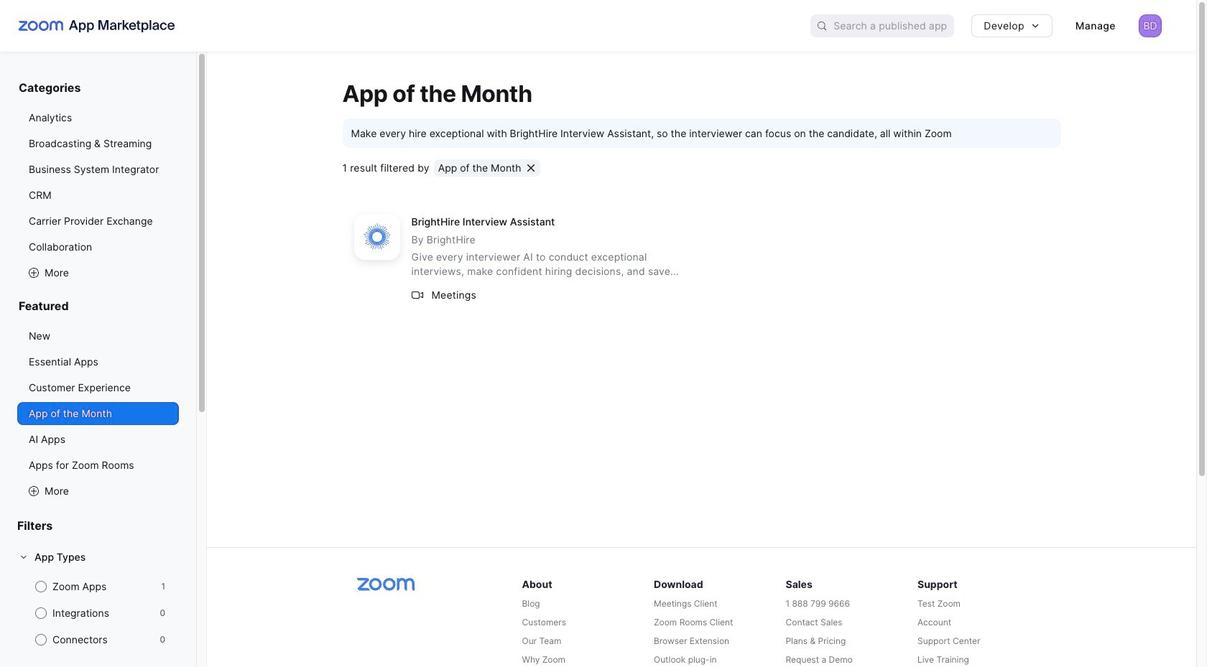 Task type: describe. For each thing, give the bounding box(es) containing it.
search a published app element
[[811, 14, 955, 37]]



Task type: locate. For each thing, give the bounding box(es) containing it.
banner
[[0, 0, 1197, 52]]

current user is barb dwyer element
[[1140, 14, 1163, 37]]

Search text field
[[834, 15, 955, 36]]



